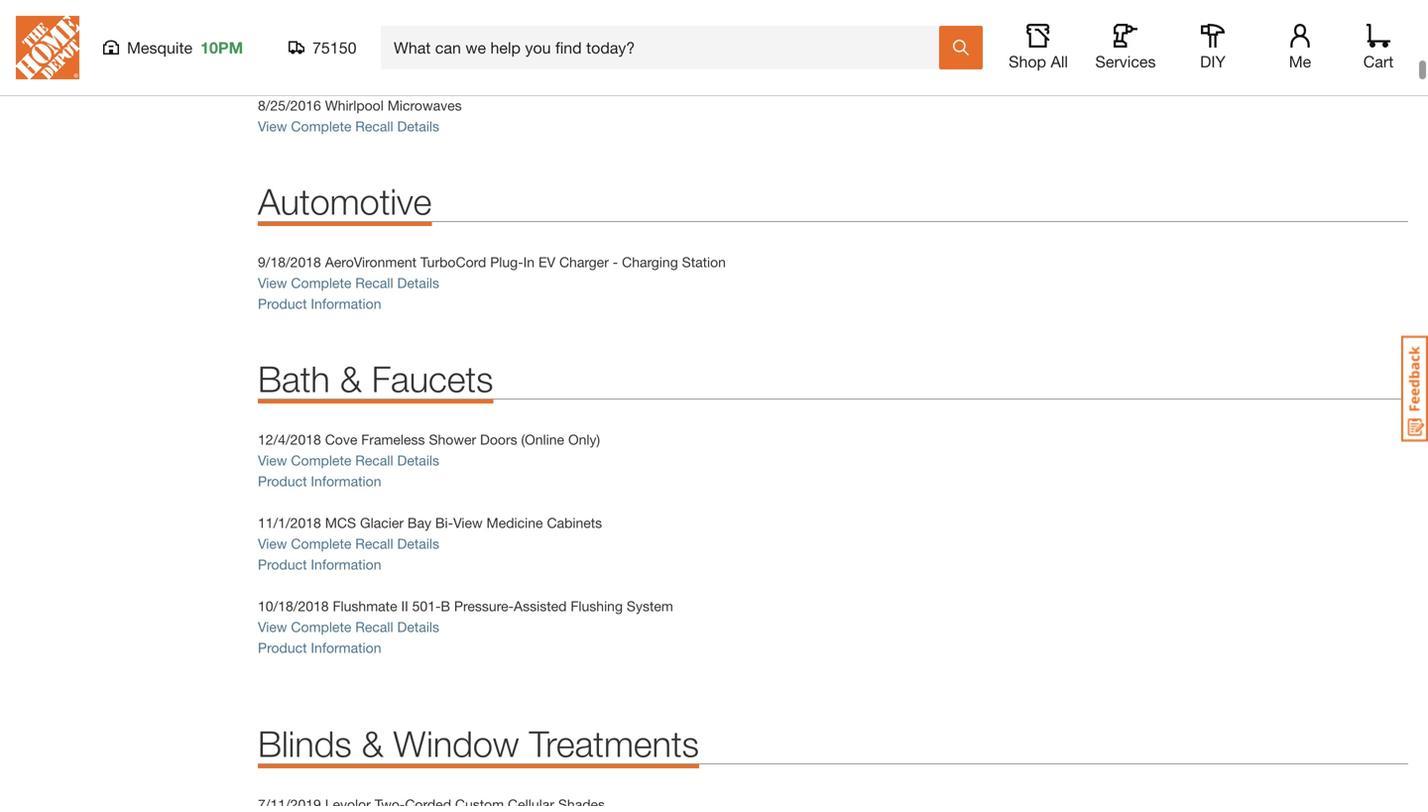 Task type: locate. For each thing, give the bounding box(es) containing it.
6 view complete recall details link from the top
[[258, 619, 439, 635]]

9/18/2018 aerovironment turbocord plug-in ev charger - charging station view complete recall details product information
[[258, 254, 726, 312]]

recall
[[355, 55, 393, 72], [355, 118, 393, 134], [355, 275, 393, 291], [355, 452, 393, 469], [355, 535, 393, 552], [355, 619, 393, 635]]

information down 'aerovironment' at the left of page
[[311, 295, 381, 312]]

in
[[523, 254, 535, 270]]

0 vertical spatial &
[[340, 357, 362, 400]]

recall down frameless
[[355, 452, 393, 469]]

information inside 11/1/2018 mcs glacier bay bi-view medicine cabinets view complete recall details product information
[[311, 556, 381, 573]]

bath & faucets
[[258, 357, 493, 400]]

1 vertical spatial &
[[362, 722, 384, 765]]

6 details from the top
[[397, 619, 439, 635]]

2 information from the top
[[311, 473, 381, 489]]

4 complete from the top
[[291, 452, 352, 469]]

5 recall from the top
[[355, 535, 393, 552]]

recall down top on the left
[[355, 55, 393, 72]]

b
[[441, 598, 450, 614]]

information down mcs
[[311, 556, 381, 573]]

view down 12/4/2018
[[258, 452, 287, 469]]

recall down whirlpool
[[355, 118, 393, 134]]

5 complete from the top
[[291, 535, 352, 552]]

product down the 11/1/2018
[[258, 556, 307, 573]]

details down frameless
[[397, 452, 439, 469]]

& right 'bath'
[[340, 357, 362, 400]]

complete down mcs
[[291, 535, 352, 552]]

product information link down 10/18/2018
[[258, 640, 381, 656]]

product information link up mcs
[[258, 473, 381, 489]]

12/4/2018
[[258, 431, 321, 448]]

details inside 9/18/2018 aerovironment turbocord plug-in ev charger - charging station view complete recall details product information
[[397, 275, 439, 291]]

complete down ge on the top left
[[291, 55, 352, 72]]

view complete recall details link
[[258, 55, 439, 72], [258, 118, 439, 134], [258, 275, 439, 291], [258, 452, 439, 469], [258, 535, 439, 552], [258, 619, 439, 635]]

product information link down mcs
[[258, 556, 381, 573]]

2 view complete recall details link from the top
[[258, 118, 439, 134]]

complete inside 8/25/2016 whirlpool microwaves view complete recall details
[[291, 118, 352, 134]]

1 complete from the top
[[291, 55, 352, 72]]

product inside 12/4/2018 cove frameless shower doors (online only) view complete recall details product information
[[258, 473, 307, 489]]

details down washing
[[397, 55, 439, 72]]

charger
[[559, 254, 609, 270]]

view inside 9/18/2018 aerovironment turbocord plug-in ev charger - charging station view complete recall details product information
[[258, 275, 287, 291]]

product inside 9/18/2018 aerovironment turbocord plug-in ev charger - charging station view complete recall details product information
[[258, 295, 307, 312]]

services
[[1096, 52, 1156, 71]]

& right blinds
[[362, 722, 384, 765]]

mesquite
[[127, 38, 193, 57]]

turbocord
[[421, 254, 486, 270]]

3 information from the top
[[311, 556, 381, 573]]

mcs
[[325, 515, 356, 531]]

medicine
[[487, 515, 543, 531]]

view inside 10/18/2018 flushmate ii 501-b pressure-assisted flushing system view complete recall details product information
[[258, 619, 287, 635]]

diy button
[[1181, 24, 1245, 71]]

details down microwaves
[[397, 118, 439, 134]]

2 details from the top
[[397, 118, 439, 134]]

recall down "flushmate" at bottom left
[[355, 619, 393, 635]]

product down 9/18/2018
[[258, 295, 307, 312]]

5 details from the top
[[397, 535, 439, 552]]

shop all button
[[1007, 24, 1070, 71]]

recall down glacier
[[355, 535, 393, 552]]

system
[[627, 598, 673, 614]]

8/25/2016
[[258, 97, 321, 113]]

3 complete from the top
[[291, 275, 352, 291]]

complete inside 9/15/2016 ge top load washing machines view complete recall details
[[291, 55, 352, 72]]

details down 501-
[[397, 619, 439, 635]]

view complete recall details link down whirlpool
[[258, 118, 439, 134]]

product up the 11/1/2018
[[258, 473, 307, 489]]

9/15/2016
[[258, 35, 321, 51]]

treatments
[[529, 722, 699, 765]]

recall down 'aerovironment' at the left of page
[[355, 275, 393, 291]]

1 information from the top
[[311, 295, 381, 312]]

recall inside 9/18/2018 aerovironment turbocord plug-in ev charger - charging station view complete recall details product information
[[355, 275, 393, 291]]

diy
[[1200, 52, 1226, 71]]

bath
[[258, 357, 330, 400]]

recall inside 10/18/2018 flushmate ii 501-b pressure-assisted flushing system view complete recall details product information
[[355, 619, 393, 635]]

view down 9/18/2018
[[258, 275, 287, 291]]

complete
[[291, 55, 352, 72], [291, 118, 352, 134], [291, 275, 352, 291], [291, 452, 352, 469], [291, 535, 352, 552], [291, 619, 352, 635]]

plug-
[[490, 254, 523, 270]]

product information link
[[258, 295, 381, 312], [258, 473, 381, 489], [258, 556, 381, 573], [258, 640, 381, 656]]

10/18/2018 flushmate ii 501-b pressure-assisted flushing system view complete recall details product information
[[258, 598, 673, 656]]

machines
[[467, 35, 527, 51]]

pressure-
[[454, 598, 514, 614]]

details inside 9/15/2016 ge top load washing machines view complete recall details
[[397, 55, 439, 72]]

blinds
[[258, 722, 352, 765]]

& for bath
[[340, 357, 362, 400]]

details down turbocord
[[397, 275, 439, 291]]

2 product from the top
[[258, 473, 307, 489]]

station
[[682, 254, 726, 270]]

3 details from the top
[[397, 275, 439, 291]]

complete down 9/18/2018
[[291, 275, 352, 291]]

complete down cove
[[291, 452, 352, 469]]

4 product from the top
[[258, 640, 307, 656]]

information down cove
[[311, 473, 381, 489]]

6 complete from the top
[[291, 619, 352, 635]]

1 product from the top
[[258, 295, 307, 312]]

view complete recall details link down cove
[[258, 452, 439, 469]]

3 recall from the top
[[355, 275, 393, 291]]

&
[[340, 357, 362, 400], [362, 722, 384, 765]]

view complete recall details link down "flushmate" at bottom left
[[258, 619, 439, 635]]

1 recall from the top
[[355, 55, 393, 72]]

view down 10/18/2018
[[258, 619, 287, 635]]

complete inside 9/18/2018 aerovironment turbocord plug-in ev charger - charging station view complete recall details product information
[[291, 275, 352, 291]]

4 details from the top
[[397, 452, 439, 469]]

recall inside 11/1/2018 mcs glacier bay bi-view medicine cabinets view complete recall details product information
[[355, 535, 393, 552]]

cove
[[325, 431, 357, 448]]

shower
[[429, 431, 476, 448]]

information inside 9/18/2018 aerovironment turbocord plug-in ev charger - charging station view complete recall details product information
[[311, 295, 381, 312]]

flushmate
[[333, 598, 397, 614]]

view complete recall details link down top on the left
[[258, 55, 439, 72]]

12/4/2018 cove frameless shower doors (online only) view complete recall details product information
[[258, 431, 600, 489]]

details down bay
[[397, 535, 439, 552]]

2 recall from the top
[[355, 118, 393, 134]]

product down 10/18/2018
[[258, 640, 307, 656]]

information
[[311, 295, 381, 312], [311, 473, 381, 489], [311, 556, 381, 573], [311, 640, 381, 656]]

4 information from the top
[[311, 640, 381, 656]]

501-
[[412, 598, 441, 614]]

information inside 12/4/2018 cove frameless shower doors (online only) view complete recall details product information
[[311, 473, 381, 489]]

product inside 11/1/2018 mcs glacier bay bi-view medicine cabinets view complete recall details product information
[[258, 556, 307, 573]]

top
[[348, 35, 371, 51]]

1 details from the top
[[397, 55, 439, 72]]

product
[[258, 295, 307, 312], [258, 473, 307, 489], [258, 556, 307, 573], [258, 640, 307, 656]]

cart link
[[1357, 24, 1401, 71]]

2 complete from the top
[[291, 118, 352, 134]]

product information link down 9/18/2018
[[258, 295, 381, 312]]

6 recall from the top
[[355, 619, 393, 635]]

8/25/2016 whirlpool microwaves view complete recall details
[[258, 97, 462, 134]]

4 recall from the top
[[355, 452, 393, 469]]

3 product from the top
[[258, 556, 307, 573]]

details
[[397, 55, 439, 72], [397, 118, 439, 134], [397, 275, 439, 291], [397, 452, 439, 469], [397, 535, 439, 552], [397, 619, 439, 635]]

assisted
[[514, 598, 567, 614]]

view complete recall details link down 'aerovironment' at the left of page
[[258, 275, 439, 291]]

the home depot logo image
[[16, 16, 79, 79]]

(online
[[521, 431, 565, 448]]

services button
[[1094, 24, 1158, 71]]

information down "flushmate" at bottom left
[[311, 640, 381, 656]]

view
[[258, 55, 287, 72], [258, 118, 287, 134], [258, 275, 287, 291], [258, 452, 287, 469], [453, 515, 483, 531], [258, 535, 287, 552], [258, 619, 287, 635]]

1 product information link from the top
[[258, 295, 381, 312]]

cabinets
[[547, 515, 602, 531]]

view down 9/15/2016
[[258, 55, 287, 72]]

cart
[[1364, 52, 1394, 71]]

10/18/2018
[[258, 598, 329, 614]]

complete inside 10/18/2018 flushmate ii 501-b pressure-assisted flushing system view complete recall details product information
[[291, 619, 352, 635]]

view down 8/25/2016
[[258, 118, 287, 134]]

feedback link image
[[1402, 335, 1428, 442]]

11/1/2018
[[258, 515, 321, 531]]

complete down 8/25/2016
[[291, 118, 352, 134]]

view complete recall details link down mcs
[[258, 535, 439, 552]]

9/15/2016 ge top load washing machines view complete recall details
[[258, 35, 527, 72]]

complete down 10/18/2018
[[291, 619, 352, 635]]

window
[[393, 722, 519, 765]]



Task type: vqa. For each thing, say whether or not it's contained in the screenshot.
first Product Information link from the bottom
yes



Task type: describe. For each thing, give the bounding box(es) containing it.
shop all
[[1009, 52, 1068, 71]]

9/18/2018
[[258, 254, 321, 270]]

complete inside 11/1/2018 mcs glacier bay bi-view medicine cabinets view complete recall details product information
[[291, 535, 352, 552]]

all
[[1051, 52, 1068, 71]]

load
[[374, 35, 406, 51]]

doors
[[480, 431, 517, 448]]

product inside 10/18/2018 flushmate ii 501-b pressure-assisted flushing system view complete recall details product information
[[258, 640, 307, 656]]

mesquite 10pm
[[127, 38, 243, 57]]

What can we help you find today? search field
[[394, 27, 938, 68]]

4 view complete recall details link from the top
[[258, 452, 439, 469]]

whirlpool
[[325, 97, 384, 113]]

11/1/2018 mcs glacier bay bi-view medicine cabinets view complete recall details product information
[[258, 515, 602, 573]]

view left medicine
[[453, 515, 483, 531]]

complete inside 12/4/2018 cove frameless shower doors (online only) view complete recall details product information
[[291, 452, 352, 469]]

1 view complete recall details link from the top
[[258, 55, 439, 72]]

view inside 8/25/2016 whirlpool microwaves view complete recall details
[[258, 118, 287, 134]]

4 product information link from the top
[[258, 640, 381, 656]]

2 product information link from the top
[[258, 473, 381, 489]]

charging
[[622, 254, 678, 270]]

me button
[[1269, 24, 1332, 71]]

ii
[[401, 598, 408, 614]]

me
[[1289, 52, 1312, 71]]

information inside 10/18/2018 flushmate ii 501-b pressure-assisted flushing system view complete recall details product information
[[311, 640, 381, 656]]

recall inside 12/4/2018 cove frameless shower doors (online only) view complete recall details product information
[[355, 452, 393, 469]]

shop
[[1009, 52, 1047, 71]]

ge
[[325, 35, 344, 51]]

& for blinds
[[362, 722, 384, 765]]

75150 button
[[289, 38, 357, 58]]

only)
[[568, 431, 600, 448]]

washing
[[410, 35, 463, 51]]

3 product information link from the top
[[258, 556, 381, 573]]

3 view complete recall details link from the top
[[258, 275, 439, 291]]

glacier
[[360, 515, 404, 531]]

bay
[[408, 515, 432, 531]]

details inside 10/18/2018 flushmate ii 501-b pressure-assisted flushing system view complete recall details product information
[[397, 619, 439, 635]]

frameless
[[361, 431, 425, 448]]

microwaves
[[388, 97, 462, 113]]

75150
[[312, 38, 357, 57]]

10pm
[[200, 38, 243, 57]]

5 view complete recall details link from the top
[[258, 535, 439, 552]]

aerovironment
[[325, 254, 417, 270]]

blinds & window treatments
[[258, 722, 699, 765]]

recall inside 9/15/2016 ge top load washing machines view complete recall details
[[355, 55, 393, 72]]

view inside 12/4/2018 cove frameless shower doors (online only) view complete recall details product information
[[258, 452, 287, 469]]

faucets
[[372, 357, 493, 400]]

recall inside 8/25/2016 whirlpool microwaves view complete recall details
[[355, 118, 393, 134]]

details inside 12/4/2018 cove frameless shower doors (online only) view complete recall details product information
[[397, 452, 439, 469]]

flushing
[[571, 598, 623, 614]]

view inside 9/15/2016 ge top load washing machines view complete recall details
[[258, 55, 287, 72]]

view down the 11/1/2018
[[258, 535, 287, 552]]

details inside 11/1/2018 mcs glacier bay bi-view medicine cabinets view complete recall details product information
[[397, 535, 439, 552]]

automotive
[[258, 180, 432, 222]]

ev
[[539, 254, 556, 270]]

-
[[613, 254, 618, 270]]

details inside 8/25/2016 whirlpool microwaves view complete recall details
[[397, 118, 439, 134]]

bi-
[[435, 515, 453, 531]]



